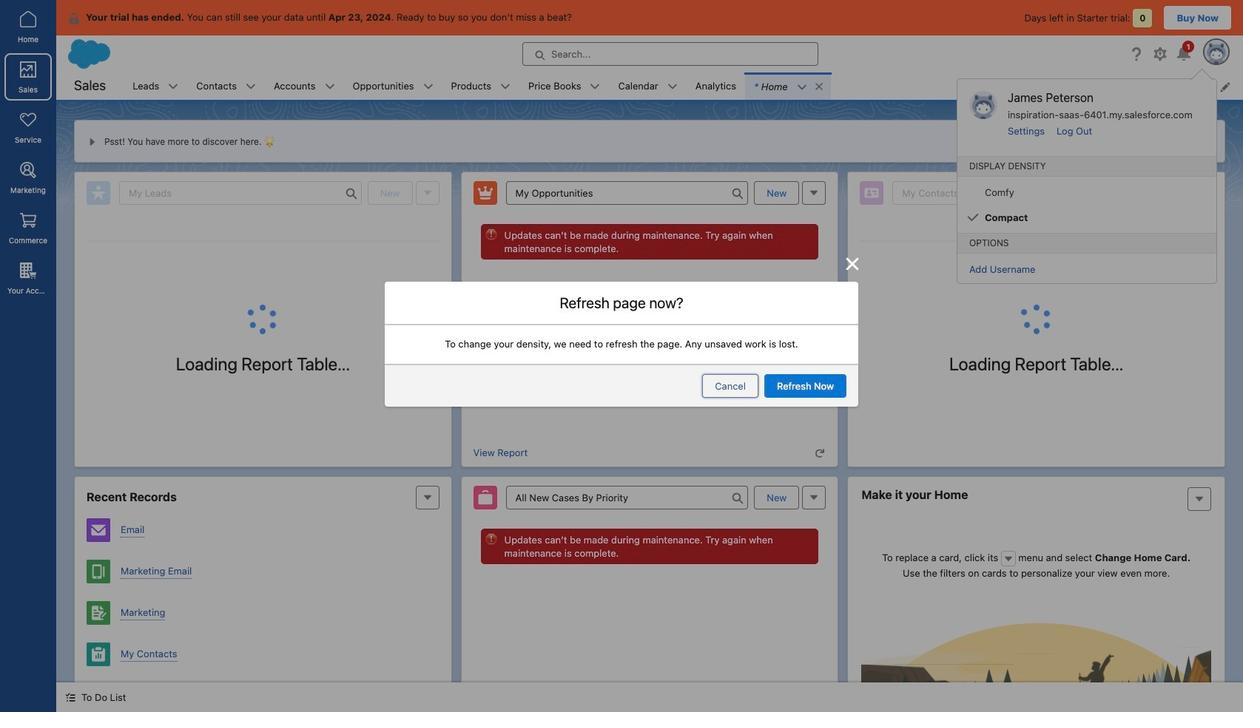 Task type: locate. For each thing, give the bounding box(es) containing it.
0 vertical spatial text default image
[[68, 12, 80, 24]]

1 horizontal spatial text default image
[[814, 81, 825, 92]]

text default image
[[68, 12, 80, 24], [815, 449, 826, 459]]

grid
[[87, 241, 440, 242], [861, 241, 1213, 242]]

list item
[[124, 73, 188, 100], [188, 73, 265, 100], [265, 73, 344, 100], [344, 73, 442, 100], [442, 73, 520, 100], [520, 73, 610, 100], [610, 73, 687, 100], [746, 73, 831, 100]]

account image
[[87, 685, 110, 709]]

1 horizontal spatial text default image
[[815, 449, 826, 459]]

7 list item from the left
[[610, 73, 687, 100]]

2 grid from the left
[[861, 241, 1213, 242]]

list
[[124, 73, 1244, 100]]

error image
[[485, 229, 497, 241]]

0 horizontal spatial grid
[[87, 241, 440, 242]]

0 vertical spatial text default image
[[814, 81, 825, 92]]

1 vertical spatial text default image
[[815, 449, 826, 459]]

communication subscription channel type image
[[87, 560, 110, 584]]

2 vertical spatial text default image
[[65, 693, 76, 704]]

inverse image
[[844, 256, 862, 273]]

1 vertical spatial text default image
[[1004, 554, 1014, 565]]

0 horizontal spatial text default image
[[68, 12, 80, 24]]

5 list item from the left
[[442, 73, 520, 100]]

1 horizontal spatial grid
[[861, 241, 1213, 242]]

density options list
[[958, 180, 1217, 230]]

6 list item from the left
[[520, 73, 610, 100]]

text default image
[[814, 81, 825, 92], [1004, 554, 1014, 565], [65, 693, 76, 704]]



Task type: vqa. For each thing, say whether or not it's contained in the screenshot.
Contacts icon
no



Task type: describe. For each thing, give the bounding box(es) containing it.
2 list item from the left
[[188, 73, 265, 100]]

communication subscription image
[[87, 602, 110, 626]]

report image
[[87, 643, 110, 667]]

engagement channel type image
[[87, 519, 110, 543]]

3 list item from the left
[[265, 73, 344, 100]]

8 list item from the left
[[746, 73, 831, 100]]

1 list item from the left
[[124, 73, 188, 100]]

error image
[[485, 534, 497, 546]]

2 horizontal spatial text default image
[[1004, 554, 1014, 565]]

1 grid from the left
[[87, 241, 440, 242]]

text default image inside list item
[[814, 81, 825, 92]]

4 list item from the left
[[344, 73, 442, 100]]

0 horizontal spatial text default image
[[65, 693, 76, 704]]



